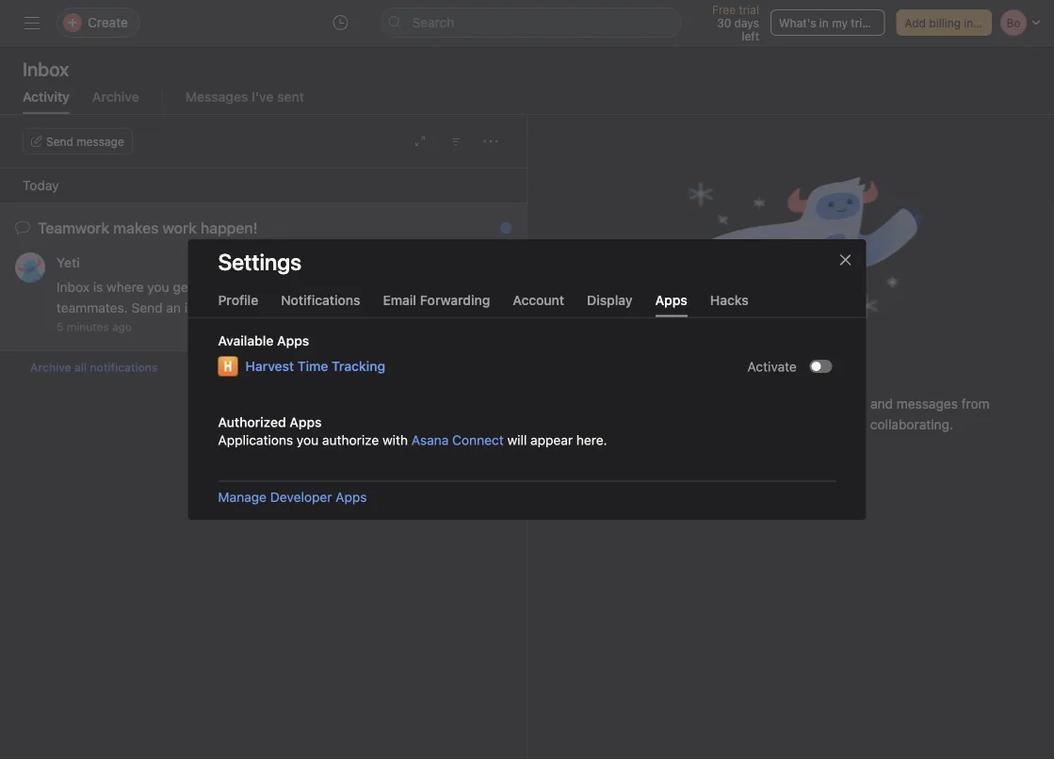 Task type: locate. For each thing, give the bounding box(es) containing it.
1 horizontal spatial is
[[629, 396, 639, 412]]

here.
[[577, 433, 608, 448]]

is inside yeti inbox is where you get updates, notifications, and messages from your teammates. send an invite to start collaborating. 5 minutes ago
[[93, 280, 103, 295]]

to up teammates
[[823, 417, 836, 433]]

time
[[298, 359, 328, 374]]

1 vertical spatial an
[[769, 417, 784, 433]]

forwarding
[[420, 292, 491, 308]]

1 vertical spatial teammates.
[[659, 417, 731, 433]]

inbox for inbox is where you get updates, notifications, and messages from your teammates. send an invite to start collaborating.
[[592, 396, 625, 412]]

billing
[[930, 16, 962, 29]]

1 horizontal spatial start
[[839, 417, 867, 433]]

1 vertical spatial where
[[642, 396, 680, 412]]

collaborating. inside yeti inbox is where you get updates, notifications, and messages from your teammates. send an invite to start collaborating. 5 minutes ago
[[268, 300, 351, 316]]

an
[[166, 300, 181, 316], [769, 417, 784, 433]]

where
[[107, 280, 144, 295], [642, 396, 680, 412]]

0 vertical spatial send
[[46, 135, 73, 148]]

from
[[426, 280, 455, 295], [962, 396, 991, 412]]

is
[[93, 280, 103, 295], [629, 396, 639, 412]]

you
[[147, 280, 169, 295], [683, 396, 705, 412], [297, 433, 319, 448]]

invite
[[185, 300, 217, 316], [787, 417, 820, 433]]

apps button
[[656, 292, 688, 317]]

0 horizontal spatial collaborating.
[[268, 300, 351, 316]]

1 vertical spatial from
[[962, 396, 991, 412]]

updates, down the activate
[[732, 396, 785, 412]]

invite teammates
[[739, 467, 843, 483]]

0 vertical spatial teammates.
[[57, 300, 128, 316]]

asana
[[412, 433, 449, 448]]

teamwork
[[38, 219, 109, 237]]

0 horizontal spatial your
[[458, 280, 485, 295]]

updates, down settings
[[196, 280, 250, 295]]

0 horizontal spatial where
[[107, 280, 144, 295]]

apps
[[656, 292, 688, 308], [277, 333, 309, 349], [290, 415, 322, 430], [336, 490, 367, 505]]

hacks button
[[711, 292, 749, 317]]

1 vertical spatial get
[[709, 396, 729, 412]]

0 vertical spatial invite
[[185, 300, 217, 316]]

trial
[[740, 3, 760, 16]]

message
[[77, 135, 124, 148]]

hacks
[[711, 292, 749, 308]]

0 vertical spatial collaborating.
[[268, 300, 351, 316]]

profile
[[218, 292, 259, 308]]

you inside inbox is where you get updates, notifications, and messages from your teammates. send an invite to start collaborating.
[[683, 396, 705, 412]]

notifications, inside inbox is where you get updates, notifications, and messages from your teammates. send an invite to start collaborating.
[[789, 396, 867, 412]]

1 horizontal spatial notifications,
[[789, 396, 867, 412]]

archive up message
[[92, 89, 139, 105]]

0 horizontal spatial messages
[[362, 280, 423, 295]]

0 horizontal spatial you
[[147, 280, 169, 295]]

inbox is where you get updates, notifications, and messages from your teammates. send an invite to start collaborating.
[[592, 396, 991, 433]]

2 vertical spatial send
[[734, 417, 765, 433]]

display button
[[587, 292, 633, 317]]

your left account at the top of page
[[458, 280, 485, 295]]

1 horizontal spatial and
[[871, 396, 894, 412]]

0 horizontal spatial notifications,
[[253, 280, 332, 295]]

1 vertical spatial inbox
[[57, 280, 90, 295]]

send inside button
[[46, 135, 73, 148]]

inbox inside inbox is where you get updates, notifications, and messages from your teammates. send an invite to start collaborating.
[[592, 396, 625, 412]]

0 horizontal spatial send
[[46, 135, 73, 148]]

start
[[236, 300, 265, 316], [839, 417, 867, 433]]

will
[[508, 433, 527, 448]]

0 vertical spatial start
[[236, 300, 265, 316]]

1 vertical spatial is
[[629, 396, 639, 412]]

profile button
[[218, 292, 259, 317]]

days
[[735, 16, 760, 29]]

1 horizontal spatial you
[[297, 433, 319, 448]]

start inside yeti inbox is where you get updates, notifications, and messages from your teammates. send an invite to start collaborating. 5 minutes ago
[[236, 300, 265, 316]]

0 vertical spatial to
[[221, 300, 233, 316]]

0 horizontal spatial archive
[[30, 361, 71, 374]]

1 horizontal spatial to
[[823, 417, 836, 433]]

1 vertical spatial start
[[839, 417, 867, 433]]

1 vertical spatial collaborating.
[[871, 417, 954, 433]]

inbox up the 'here.'
[[592, 396, 625, 412]]

updates,
[[196, 280, 250, 295], [732, 396, 785, 412]]

1 vertical spatial notifications,
[[789, 396, 867, 412]]

2 vertical spatial inbox
[[592, 396, 625, 412]]

to up the available
[[221, 300, 233, 316]]

0 horizontal spatial an
[[166, 300, 181, 316]]

0 horizontal spatial teammates.
[[57, 300, 128, 316]]

your
[[458, 280, 485, 295], [629, 417, 656, 433]]

archive inside button
[[30, 361, 71, 374]]

1 vertical spatial to
[[823, 417, 836, 433]]

email forwarding
[[383, 292, 491, 308]]

0 vertical spatial from
[[426, 280, 455, 295]]

1 vertical spatial you
[[683, 396, 705, 412]]

available
[[218, 333, 274, 349]]

notifications,
[[253, 280, 332, 295], [789, 396, 867, 412]]

0 vertical spatial messages
[[362, 280, 423, 295]]

apps left hacks
[[656, 292, 688, 308]]

tracking
[[332, 359, 386, 374]]

activate
[[748, 359, 797, 375]]

0 horizontal spatial from
[[426, 280, 455, 295]]

0 horizontal spatial updates,
[[196, 280, 250, 295]]

notifications
[[90, 361, 158, 374]]

in
[[820, 16, 829, 29]]

1 vertical spatial send
[[132, 300, 163, 316]]

1 horizontal spatial updates,
[[732, 396, 785, 412]]

0 vertical spatial where
[[107, 280, 144, 295]]

1 horizontal spatial an
[[769, 417, 784, 433]]

email
[[383, 292, 417, 308]]

1 horizontal spatial messages
[[897, 396, 959, 412]]

apps up applications
[[290, 415, 322, 430]]

0 vertical spatial you
[[147, 280, 169, 295]]

switch
[[810, 360, 833, 373]]

sent
[[277, 89, 305, 105]]

archive for archive
[[92, 89, 139, 105]]

you inside authorized apps applications you authorize with asana connect will appear here.
[[297, 433, 319, 448]]

0 vertical spatial is
[[93, 280, 103, 295]]

archive left all
[[30, 361, 71, 374]]

0 horizontal spatial to
[[221, 300, 233, 316]]

0 horizontal spatial get
[[173, 280, 193, 295]]

authorized
[[218, 415, 286, 430]]

notifications, down the activate
[[789, 396, 867, 412]]

2 vertical spatial you
[[297, 433, 319, 448]]

inbox up activity
[[23, 58, 69, 80]]

1 vertical spatial archive
[[30, 361, 71, 374]]

your right the 'here.'
[[629, 417, 656, 433]]

send
[[46, 135, 73, 148], [132, 300, 163, 316], [734, 417, 765, 433]]

archive
[[92, 89, 139, 105], [30, 361, 71, 374]]

0 horizontal spatial invite
[[185, 300, 217, 316]]

0 vertical spatial archive
[[92, 89, 139, 105]]

0 horizontal spatial and
[[335, 280, 358, 295]]

1 vertical spatial updates,
[[732, 396, 785, 412]]

and inside yeti inbox is where you get updates, notifications, and messages from your teammates. send an invite to start collaborating. 5 minutes ago
[[335, 280, 358, 295]]

add billing info button
[[897, 9, 993, 36]]

info
[[965, 16, 985, 29]]

1 horizontal spatial send
[[132, 300, 163, 316]]

messages
[[362, 280, 423, 295], [897, 396, 959, 412]]

1 horizontal spatial where
[[642, 396, 680, 412]]

0 vertical spatial updates,
[[196, 280, 250, 295]]

an up invite teammates
[[769, 417, 784, 433]]

collaborating.
[[268, 300, 351, 316], [871, 417, 954, 433]]

inbox
[[23, 58, 69, 80], [57, 280, 90, 295], [592, 396, 625, 412]]

invite left profile button
[[185, 300, 217, 316]]

1 horizontal spatial get
[[709, 396, 729, 412]]

search list box
[[380, 8, 682, 38]]

0 horizontal spatial is
[[93, 280, 103, 295]]

get inside inbox is where you get updates, notifications, and messages from your teammates. send an invite to start collaborating.
[[709, 396, 729, 412]]

0 vertical spatial inbox
[[23, 58, 69, 80]]

0 horizontal spatial start
[[236, 300, 265, 316]]

0 vertical spatial get
[[173, 280, 193, 295]]

0 vertical spatial your
[[458, 280, 485, 295]]

1 vertical spatial and
[[871, 396, 894, 412]]

manage developer apps
[[218, 490, 367, 505]]

an left profile button
[[166, 300, 181, 316]]

messages
[[186, 89, 248, 105]]

0 vertical spatial notifications,
[[253, 280, 332, 295]]

search
[[412, 15, 455, 30]]

send up the invite
[[734, 417, 765, 433]]

1 vertical spatial invite
[[787, 417, 820, 433]]

start up the available
[[236, 300, 265, 316]]

to
[[221, 300, 233, 316], [823, 417, 836, 433]]

1 horizontal spatial from
[[962, 396, 991, 412]]

what's in my trial? button
[[771, 9, 886, 36]]

and inside inbox is where you get updates, notifications, and messages from your teammates. send an invite to start collaborating.
[[871, 396, 894, 412]]

2 horizontal spatial send
[[734, 417, 765, 433]]

0 vertical spatial and
[[335, 280, 358, 295]]

add
[[905, 16, 927, 29]]

get
[[173, 280, 193, 295], [709, 396, 729, 412]]

1 horizontal spatial invite
[[787, 417, 820, 433]]

send left message
[[46, 135, 73, 148]]

my
[[833, 16, 848, 29]]

notifications, down settings
[[253, 280, 332, 295]]

1 horizontal spatial archive
[[92, 89, 139, 105]]

free
[[713, 3, 736, 16]]

messages i've sent
[[186, 89, 305, 105]]

activity link
[[23, 89, 70, 114]]

messages inside inbox is where you get updates, notifications, and messages from your teammates. send an invite to start collaborating.
[[897, 396, 959, 412]]

inbox for inbox
[[23, 58, 69, 80]]

free trial 30 days left
[[713, 3, 760, 42]]

notifications
[[281, 292, 361, 308]]

to inside yeti inbox is where you get updates, notifications, and messages from your teammates. send an invite to start collaborating. 5 minutes ago
[[221, 300, 233, 316]]

inbox down yeti
[[57, 280, 90, 295]]

today
[[23, 178, 59, 193]]

manage developer apps link
[[218, 490, 367, 505]]

send up ago
[[132, 300, 163, 316]]

invite up teammates
[[787, 417, 820, 433]]

invite
[[739, 467, 772, 483]]

start up teammates
[[839, 417, 867, 433]]

1 vertical spatial your
[[629, 417, 656, 433]]

1 vertical spatial messages
[[897, 396, 959, 412]]

1 horizontal spatial your
[[629, 417, 656, 433]]

teammates.
[[57, 300, 128, 316], [659, 417, 731, 433]]

0 vertical spatial an
[[166, 300, 181, 316]]

2 horizontal spatial you
[[683, 396, 705, 412]]

invite inside yeti inbox is where you get updates, notifications, and messages from your teammates. send an invite to start collaborating. 5 minutes ago
[[185, 300, 217, 316]]

apps inside authorized apps applications you authorize with asana connect will appear here.
[[290, 415, 322, 430]]

5
[[57, 321, 64, 334]]

1 horizontal spatial teammates.
[[659, 417, 731, 433]]

display
[[587, 292, 633, 308]]

1 horizontal spatial collaborating.
[[871, 417, 954, 433]]



Task type: vqa. For each thing, say whether or not it's contained in the screenshot.
Invite teammates
yes



Task type: describe. For each thing, give the bounding box(es) containing it.
where inside inbox is where you get updates, notifications, and messages from your teammates. send an invite to start collaborating.
[[642, 396, 680, 412]]

email forwarding button
[[383, 292, 491, 317]]

settings
[[218, 249, 302, 275]]

minutes
[[67, 321, 109, 334]]

work happen!
[[163, 219, 258, 237]]

teammates
[[776, 467, 843, 483]]

close image
[[839, 253, 854, 268]]

add billing info
[[905, 16, 985, 29]]

messages i've sent link
[[186, 89, 305, 114]]

start inside inbox is where you get updates, notifications, and messages from your teammates. send an invite to start collaborating.
[[839, 417, 867, 433]]

you inside yeti inbox is where you get updates, notifications, and messages from your teammates. send an invite to start collaborating. 5 minutes ago
[[147, 280, 169, 295]]

teammates. inside inbox is where you get updates, notifications, and messages from your teammates. send an invite to start collaborating.
[[659, 417, 731, 433]]

from inside yeti inbox is where you get updates, notifications, and messages from your teammates. send an invite to start collaborating. 5 minutes ago
[[426, 280, 455, 295]]

get inside yeti inbox is where you get updates, notifications, and messages from your teammates. send an invite to start collaborating. 5 minutes ago
[[173, 280, 193, 295]]

you for inbox is where you get updates, notifications, and messages from your teammates. send an invite to start collaborating.
[[683, 396, 705, 412]]

invite inside inbox is where you get updates, notifications, and messages from your teammates. send an invite to start collaborating.
[[787, 417, 820, 433]]

30
[[718, 16, 732, 29]]

an inside yeti inbox is where you get updates, notifications, and messages from your teammates. send an invite to start collaborating. 5 minutes ago
[[166, 300, 181, 316]]

trial?
[[852, 16, 878, 29]]

apps up time
[[277, 333, 309, 349]]

your inside yeti inbox is where you get updates, notifications, and messages from your teammates. send an invite to start collaborating. 5 minutes ago
[[458, 280, 485, 295]]

inbox inside yeti inbox is where you get updates, notifications, and messages from your teammates. send an invite to start collaborating. 5 minutes ago
[[57, 280, 90, 295]]

harvest time tracking
[[246, 359, 386, 374]]

notifications, inside yeti inbox is where you get updates, notifications, and messages from your teammates. send an invite to start collaborating. 5 minutes ago
[[253, 280, 332, 295]]

archive all notifications
[[30, 361, 158, 374]]

harvest
[[246, 359, 294, 374]]

an inside inbox is where you get updates, notifications, and messages from your teammates. send an invite to start collaborating.
[[769, 417, 784, 433]]

manage
[[218, 490, 267, 505]]

updates, inside inbox is where you get updates, notifications, and messages from your teammates. send an invite to start collaborating.
[[732, 396, 785, 412]]

all
[[74, 361, 87, 374]]

what's
[[780, 16, 817, 29]]

send inside yeti inbox is where you get updates, notifications, and messages from your teammates. send an invite to start collaborating. 5 minutes ago
[[132, 300, 163, 316]]

connect
[[453, 433, 504, 448]]

apps right developer
[[336, 490, 367, 505]]

authorize
[[322, 433, 379, 448]]

search button
[[380, 8, 682, 38]]

updates, inside yeti inbox is where you get updates, notifications, and messages from your teammates. send an invite to start collaborating. 5 minutes ago
[[196, 280, 250, 295]]

is inside inbox is where you get updates, notifications, and messages from your teammates. send an invite to start collaborating.
[[629, 396, 639, 412]]

appear
[[531, 433, 573, 448]]

collaborating. inside inbox is where you get updates, notifications, and messages from your teammates. send an invite to start collaborating.
[[871, 417, 954, 433]]

left
[[742, 29, 760, 42]]

teamwork makes work happen!
[[38, 219, 258, 237]]

teammates. inside yeti inbox is where you get updates, notifications, and messages from your teammates. send an invite to start collaborating. 5 minutes ago
[[57, 300, 128, 316]]

account button
[[513, 292, 565, 317]]

yeti inbox is where you get updates, notifications, and messages from your teammates. send an invite to start collaborating. 5 minutes ago
[[57, 255, 489, 334]]

notifications button
[[281, 292, 361, 317]]

send inside inbox is where you get updates, notifications, and messages from your teammates. send an invite to start collaborating.
[[734, 417, 765, 433]]

to inside inbox is where you get updates, notifications, and messages from your teammates. send an invite to start collaborating.
[[823, 417, 836, 433]]

you for authorized apps applications you authorize with asana connect will appear here.
[[297, 433, 319, 448]]

account
[[513, 292, 565, 308]]

makes
[[113, 219, 159, 237]]

invite teammates button
[[727, 458, 856, 492]]

send message button
[[23, 128, 133, 155]]

from inside inbox is where you get updates, notifications, and messages from your teammates. send an invite to start collaborating.
[[962, 396, 991, 412]]

asana connect link
[[412, 433, 504, 448]]

where inside yeti inbox is where you get updates, notifications, and messages from your teammates. send an invite to start collaborating. 5 minutes ago
[[107, 280, 144, 295]]

activity
[[23, 89, 70, 105]]

applications
[[218, 433, 293, 448]]

authorized apps applications you authorize with asana connect will appear here.
[[218, 415, 608, 448]]

your inside inbox is where you get updates, notifications, and messages from your teammates. send an invite to start collaborating.
[[629, 417, 656, 433]]

yeti
[[57, 255, 80, 271]]

developer
[[270, 490, 332, 505]]

send message
[[46, 135, 124, 148]]

archive all notifications button
[[0, 352, 527, 384]]

ago
[[112, 321, 132, 334]]

i've
[[252, 89, 274, 105]]

with
[[383, 433, 408, 448]]

what's in my trial?
[[780, 16, 878, 29]]

archive link
[[92, 89, 139, 114]]

available apps
[[218, 333, 309, 349]]

messages inside yeti inbox is where you get updates, notifications, and messages from your teammates. send an invite to start collaborating. 5 minutes ago
[[362, 280, 423, 295]]

archive for archive all notifications
[[30, 361, 71, 374]]

harvest time tracking link
[[246, 356, 386, 377]]



